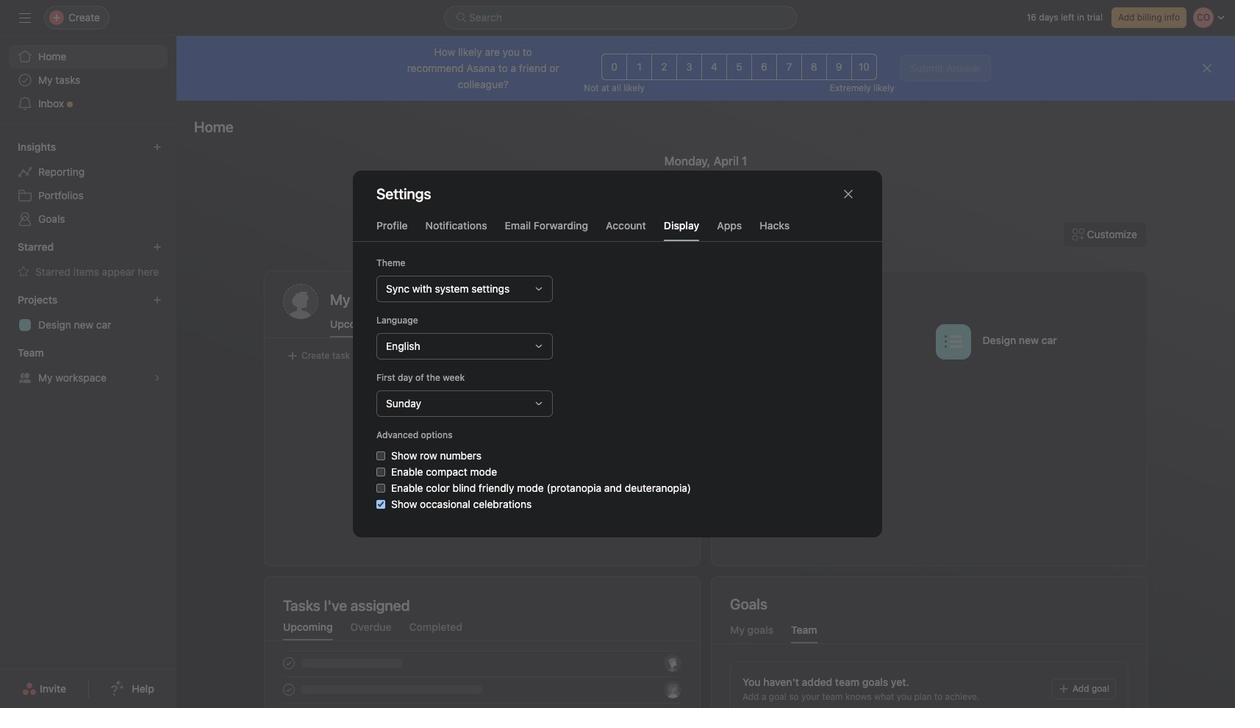Task type: locate. For each thing, give the bounding box(es) containing it.
None radio
[[726, 54, 752, 80], [801, 54, 827, 80], [851, 54, 877, 80], [726, 54, 752, 80], [801, 54, 827, 80], [851, 54, 877, 80]]

hide sidebar image
[[19, 12, 31, 24]]

teams element
[[0, 340, 176, 393]]

None radio
[[602, 54, 627, 80], [627, 54, 652, 80], [652, 54, 677, 80], [677, 54, 702, 80], [701, 54, 727, 80], [751, 54, 777, 80], [776, 54, 802, 80], [826, 54, 852, 80], [602, 54, 627, 80], [627, 54, 652, 80], [652, 54, 677, 80], [677, 54, 702, 80], [701, 54, 727, 80], [751, 54, 777, 80], [776, 54, 802, 80], [826, 54, 852, 80]]

close this dialog image
[[843, 188, 854, 200]]

option group
[[602, 54, 877, 80]]

None checkbox
[[376, 484, 385, 493]]

list box
[[444, 6, 797, 29]]

None checkbox
[[376, 451, 385, 460], [376, 468, 385, 476], [376, 500, 385, 509], [376, 451, 385, 460], [376, 468, 385, 476], [376, 500, 385, 509]]

projects element
[[0, 287, 176, 340]]

dismiss image
[[1201, 62, 1213, 74]]

starred element
[[0, 234, 176, 287]]

dialog
[[353, 171, 882, 537]]



Task type: describe. For each thing, give the bounding box(es) containing it.
add profile photo image
[[283, 284, 318, 319]]

list image
[[944, 333, 962, 350]]

settings tab list
[[353, 218, 882, 242]]

insights element
[[0, 134, 176, 234]]

global element
[[0, 36, 176, 124]]



Task type: vqa. For each thing, say whether or not it's contained in the screenshot.
radio
yes



